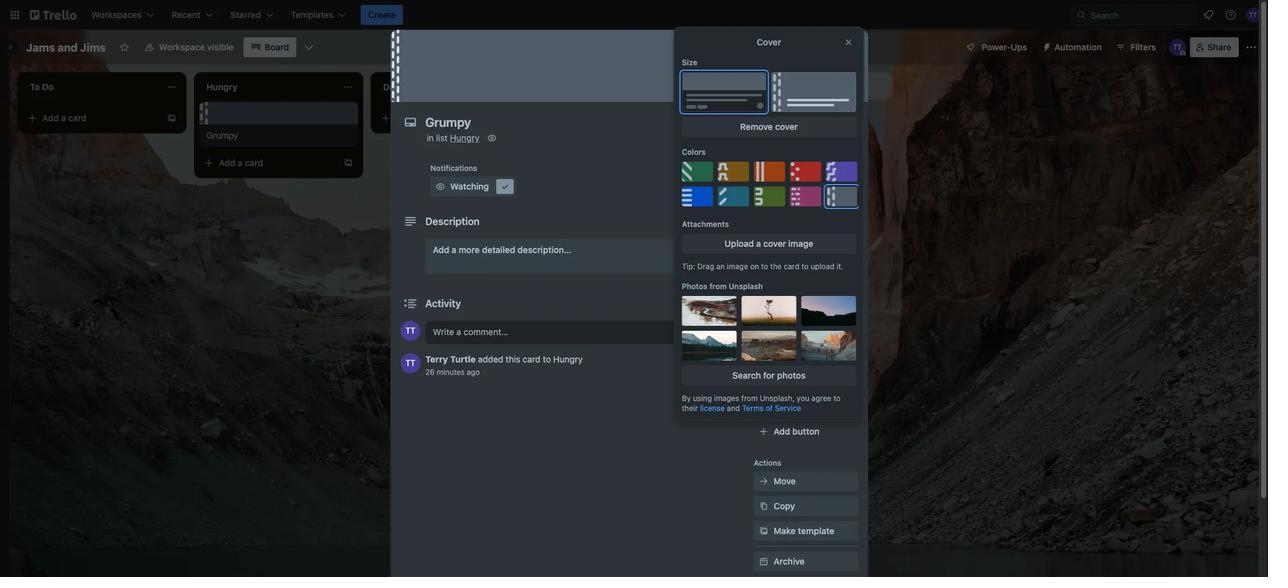 Task type: vqa. For each thing, say whether or not it's contained in the screenshot.
Power- within the button
yes



Task type: describe. For each thing, give the bounding box(es) containing it.
attachment button
[[754, 271, 858, 291]]

dates
[[774, 251, 798, 261]]

copy link
[[754, 496, 858, 516]]

switch to… image
[[9, 9, 21, 21]]

checklist
[[774, 226, 812, 236]]

size
[[682, 58, 698, 67]]

copy
[[774, 501, 795, 511]]

power-ups button
[[957, 37, 1035, 57]]

make
[[774, 526, 796, 536]]

details
[[707, 298, 735, 309]]

attachment
[[774, 276, 822, 286]]

grumpy link
[[207, 129, 351, 142]]

add inside 'link'
[[433, 245, 449, 255]]

sm image for watching
[[434, 180, 447, 193]]

by
[[682, 394, 691, 402]]

a inside button
[[756, 239, 761, 249]]

an
[[716, 262, 725, 271]]

sm image inside watching button
[[499, 180, 511, 193]]

add another list button
[[724, 72, 893, 100]]

workspace visible button
[[137, 37, 241, 57]]

workspace
[[159, 42, 205, 52]]

add a more detailed description… link
[[425, 239, 744, 274]]

0 horizontal spatial add a card button
[[22, 108, 162, 128]]

1 horizontal spatial add a card button
[[199, 153, 338, 173]]

1 vertical spatial automation
[[754, 383, 796, 391]]

add another list
[[746, 81, 812, 91]]

upload a cover image
[[725, 239, 814, 249]]

it.
[[837, 262, 844, 271]]

remove
[[740, 122, 773, 132]]

tip:
[[682, 262, 695, 271]]

members
[[774, 176, 812, 187]]

sm image for members link
[[758, 175, 770, 188]]

sm image for move link
[[758, 475, 770, 488]]

search image
[[1077, 10, 1087, 20]]

of
[[766, 404, 773, 412]]

0 notifications image
[[1201, 7, 1216, 22]]

add power-ups link
[[754, 346, 858, 366]]

sm image right hungry link
[[486, 132, 498, 144]]

in list hungry
[[427, 133, 480, 143]]

images
[[714, 394, 739, 402]]

added
[[478, 354, 503, 365]]

hide details link
[[678, 294, 743, 314]]

board
[[265, 42, 289, 52]]

26 minutes ago link
[[425, 368, 480, 376]]

visible
[[207, 42, 234, 52]]

share
[[1208, 42, 1232, 52]]

and for license
[[727, 404, 740, 412]]

their
[[682, 404, 698, 412]]

license link
[[700, 404, 725, 412]]

more
[[459, 245, 480, 255]]

star or unstar board image
[[119, 42, 129, 52]]

sm image for checklist
[[758, 225, 770, 238]]

dates button
[[754, 246, 858, 266]]

grumpy
[[207, 130, 238, 141]]

ago
[[467, 368, 480, 376]]

custom fields
[[774, 301, 832, 311]]

remove cover button
[[682, 117, 856, 137]]

sm image for cover link
[[815, 78, 828, 91]]

add a card for the right add a card button
[[396, 113, 440, 123]]

hide details
[[686, 298, 735, 309]]

add button button
[[754, 422, 858, 442]]

fields
[[808, 301, 832, 311]]

filters button
[[1112, 37, 1160, 57]]

by using images from unsplash, you agree to their
[[682, 394, 841, 412]]

labels
[[774, 201, 801, 211]]

hungry inside terry turtle added this card to hungry 26 minutes ago
[[553, 354, 583, 365]]

activity
[[425, 298, 461, 309]]

move link
[[754, 472, 858, 491]]

1 vertical spatial cover
[[828, 79, 853, 90]]

power-ups inside button
[[982, 42, 1027, 52]]

agree
[[812, 394, 832, 402]]

in
[[427, 133, 434, 143]]

you
[[797, 394, 810, 402]]

sm image for labels link
[[758, 200, 770, 213]]

automation inside button
[[1055, 42, 1102, 52]]

on
[[750, 262, 759, 271]]

license and terms of service
[[700, 404, 801, 412]]

card inside terry turtle added this card to hungry 26 minutes ago
[[523, 354, 541, 365]]

custom fields button
[[754, 300, 858, 312]]

filters
[[1131, 42, 1156, 52]]

upload
[[811, 262, 835, 271]]

2 horizontal spatial add a card button
[[376, 108, 515, 128]]

Board name text field
[[20, 37, 112, 57]]

actions
[[754, 458, 782, 467]]

mark as good idea button
[[754, 397, 858, 417]]

terry
[[425, 354, 448, 365]]

unsplash
[[729, 282, 763, 290]]

cover inside button
[[775, 122, 798, 132]]

upload
[[725, 239, 754, 249]]

tip: drag an image on to the card to upload it.
[[682, 262, 844, 271]]

2 create from template… image from the left
[[697, 113, 707, 123]]

mark as good idea
[[774, 402, 850, 412]]

this
[[506, 354, 520, 365]]

and for jams
[[58, 40, 78, 54]]

license
[[700, 404, 725, 412]]

description…
[[518, 245, 571, 255]]

minutes
[[437, 368, 465, 376]]

to up "members"
[[771, 159, 778, 167]]



Task type: locate. For each thing, give the bounding box(es) containing it.
hungry link
[[450, 133, 480, 143]]

power-
[[982, 42, 1011, 52], [754, 333, 780, 342], [793, 351, 822, 361]]

Search field
[[1087, 6, 1196, 24]]

1 vertical spatial cover
[[763, 239, 786, 249]]

sm image down add to card
[[758, 175, 770, 188]]

watching button
[[430, 177, 516, 197]]

None text field
[[419, 111, 830, 133]]

to inside by using images from unsplash, you agree to their
[[834, 394, 841, 402]]

ups up add power-ups
[[780, 333, 794, 342]]

ups
[[1011, 42, 1027, 52], [780, 333, 794, 342], [822, 351, 838, 361]]

2 terry turtle (terryturtle) image from the top
[[401, 353, 421, 373]]

for
[[763, 370, 775, 381]]

0 vertical spatial list
[[799, 81, 812, 91]]

add a card for leftmost add a card button
[[42, 113, 86, 123]]

0 horizontal spatial image
[[727, 262, 748, 271]]

sm image
[[1037, 37, 1055, 55], [434, 180, 447, 193], [758, 225, 770, 238], [758, 500, 770, 513], [758, 555, 770, 568]]

the
[[770, 262, 782, 271]]

1 vertical spatial ups
[[780, 333, 794, 342]]

sm image left copy
[[758, 500, 770, 513]]

cover link
[[811, 75, 861, 95]]

mark
[[774, 402, 795, 412]]

automation up unsplash, on the right of page
[[754, 383, 796, 391]]

from up details
[[710, 282, 727, 290]]

0 vertical spatial automation
[[1055, 42, 1102, 52]]

0 vertical spatial ups
[[1011, 42, 1027, 52]]

1 vertical spatial power-ups
[[754, 333, 794, 342]]

0 vertical spatial cover
[[757, 37, 781, 47]]

sm image inside cover link
[[815, 78, 828, 91]]

1 horizontal spatial ups
[[822, 351, 838, 361]]

image for cover
[[789, 239, 814, 249]]

sm image down actions
[[758, 475, 770, 488]]

cover
[[775, 122, 798, 132], [763, 239, 786, 249]]

sm image inside checklist link
[[758, 225, 770, 238]]

to inside terry turtle added this card to hungry 26 minutes ago
[[543, 354, 551, 365]]

power- inside button
[[982, 42, 1011, 52]]

0 horizontal spatial and
[[58, 40, 78, 54]]

sm image for archive
[[758, 555, 770, 568]]

add button
[[774, 426, 820, 437]]

0 horizontal spatial add a card
[[42, 113, 86, 123]]

image for an
[[727, 262, 748, 271]]

1 vertical spatial hungry
[[553, 354, 583, 365]]

and down images
[[727, 404, 740, 412]]

ups up agree on the right of page
[[822, 351, 838, 361]]

sm image left labels
[[758, 200, 770, 213]]

list right in
[[436, 133, 448, 143]]

1 horizontal spatial power-
[[793, 351, 822, 361]]

1 horizontal spatial hungry
[[553, 354, 583, 365]]

terry turtle added this card to hungry 26 minutes ago
[[425, 354, 583, 376]]

from inside by using images from unsplash, you agree to their
[[742, 394, 758, 402]]

sm image inside watching button
[[434, 180, 447, 193]]

cover right remove
[[775, 122, 798, 132]]

list inside add another list button
[[799, 81, 812, 91]]

primary element
[[0, 0, 1268, 30]]

0 horizontal spatial create from template… image
[[167, 113, 177, 123]]

add power-ups
[[774, 351, 838, 361]]

remove cover
[[740, 122, 798, 132]]

terms of service link
[[742, 404, 801, 412]]

1 horizontal spatial create from template… image
[[697, 113, 707, 123]]

automation down search 'icon'
[[1055, 42, 1102, 52]]

list right another
[[799, 81, 812, 91]]

0 vertical spatial cover
[[775, 122, 798, 132]]

sm image right watching
[[499, 180, 511, 193]]

2 horizontal spatial ups
[[1011, 42, 1027, 52]]

Write a comment text field
[[425, 321, 744, 343]]

hide
[[686, 298, 705, 309]]

2 horizontal spatial add a card
[[396, 113, 440, 123]]

watching
[[450, 181, 489, 192]]

image down the checklist
[[789, 239, 814, 249]]

cover right another
[[828, 79, 853, 90]]

1 horizontal spatial from
[[742, 394, 758, 402]]

create from template… image
[[167, 113, 177, 123], [697, 113, 707, 123]]

and inside board name text field
[[58, 40, 78, 54]]

0 horizontal spatial power-
[[754, 333, 780, 342]]

sm image inside labels link
[[758, 200, 770, 213]]

0 vertical spatial image
[[789, 239, 814, 249]]

and left the jims
[[58, 40, 78, 54]]

sm image inside make template link
[[758, 525, 770, 537]]

1 horizontal spatial add a card
[[219, 158, 263, 168]]

open information menu image
[[1225, 9, 1237, 21]]

board link
[[244, 37, 297, 57]]

hungry
[[450, 133, 480, 143], [553, 354, 583, 365]]

card
[[68, 113, 86, 123], [421, 113, 440, 123], [245, 158, 263, 168], [780, 159, 796, 167], [784, 262, 800, 271], [523, 354, 541, 365]]

and
[[58, 40, 78, 54], [727, 404, 740, 412]]

sm image right another
[[815, 78, 828, 91]]

jams
[[26, 40, 55, 54]]

another
[[765, 81, 797, 91]]

cover up add another list
[[757, 37, 781, 47]]

sm image right power-ups button
[[1037, 37, 1055, 55]]

to up the attachment button
[[802, 262, 809, 271]]

1 vertical spatial and
[[727, 404, 740, 412]]

make template link
[[754, 521, 858, 541]]

0 vertical spatial power-
[[982, 42, 1011, 52]]

1 horizontal spatial automation
[[1055, 42, 1102, 52]]

0 horizontal spatial power-ups
[[754, 333, 794, 342]]

1 horizontal spatial and
[[727, 404, 740, 412]]

button
[[793, 426, 820, 437]]

to right on
[[761, 262, 768, 271]]

1 horizontal spatial list
[[799, 81, 812, 91]]

sm image for automation
[[1037, 37, 1055, 55]]

0 vertical spatial hungry
[[450, 133, 480, 143]]

ups left automation button at the right of page
[[1011, 42, 1027, 52]]

sm image inside move link
[[758, 475, 770, 488]]

1 horizontal spatial cover
[[828, 79, 853, 90]]

add
[[746, 81, 763, 91], [42, 113, 59, 123], [396, 113, 412, 123], [219, 158, 235, 168], [754, 159, 769, 167], [433, 245, 449, 255], [774, 351, 790, 361], [774, 426, 790, 437]]

template
[[798, 526, 835, 536]]

1 terry turtle (terryturtle) image from the top
[[401, 321, 421, 341]]

0 vertical spatial from
[[710, 282, 727, 290]]

0 horizontal spatial cover
[[757, 37, 781, 47]]

add a card button
[[22, 108, 162, 128], [376, 108, 515, 128], [199, 153, 338, 173]]

1 vertical spatial from
[[742, 394, 758, 402]]

notifications
[[430, 164, 477, 172]]

create from template… image
[[343, 158, 353, 168]]

photos
[[682, 282, 708, 290]]

image
[[789, 239, 814, 249], [727, 262, 748, 271]]

0 horizontal spatial hungry
[[450, 133, 480, 143]]

hungry down write a comment text box
[[553, 354, 583, 365]]

ups inside button
[[1011, 42, 1027, 52]]

0 horizontal spatial list
[[436, 133, 448, 143]]

add a more detailed description…
[[433, 245, 571, 255]]

to
[[771, 159, 778, 167], [761, 262, 768, 271], [802, 262, 809, 271], [543, 354, 551, 365], [834, 394, 841, 402]]

terry turtle (terryturtle) image right filters
[[1169, 39, 1187, 56]]

1 vertical spatial power-
[[754, 333, 780, 342]]

2 vertical spatial power-
[[793, 351, 822, 361]]

sm image for copy
[[758, 500, 770, 513]]

1 create from template… image from the left
[[167, 113, 177, 123]]

0 vertical spatial terry turtle (terryturtle) image
[[401, 321, 421, 341]]

labels link
[[754, 197, 858, 216]]

to right agree on the right of page
[[834, 394, 841, 402]]

using
[[693, 394, 712, 402]]

custom
[[774, 301, 806, 311]]

cover up the dates at top
[[763, 239, 786, 249]]

image inside upload a cover image button
[[789, 239, 814, 249]]

sm image inside members link
[[758, 175, 770, 188]]

sm image for make template link
[[758, 525, 770, 537]]

hungry up notifications
[[450, 133, 480, 143]]

a
[[61, 113, 66, 123], [414, 113, 419, 123], [238, 158, 243, 168], [756, 239, 761, 249], [452, 245, 457, 255]]

1 vertical spatial image
[[727, 262, 748, 271]]

cover inside button
[[763, 239, 786, 249]]

show menu image
[[1245, 41, 1258, 53]]

power-ups
[[982, 42, 1027, 52], [754, 333, 794, 342]]

service
[[775, 404, 801, 412]]

automation button
[[1037, 37, 1110, 57]]

search
[[732, 370, 761, 381]]

archive link
[[754, 552, 858, 572]]

customize views image
[[303, 41, 315, 53]]

add a card for the middle add a card button
[[219, 158, 263, 168]]

0 horizontal spatial automation
[[754, 383, 796, 391]]

terms
[[742, 404, 764, 412]]

0 horizontal spatial ups
[[780, 333, 794, 342]]

terry turtle (terryturtle) image
[[401, 321, 421, 341], [401, 353, 421, 373]]

terry turtle (terryturtle) image
[[1246, 7, 1261, 22], [1169, 39, 1187, 56]]

turtle
[[450, 354, 476, 365]]

0 vertical spatial and
[[58, 40, 78, 54]]

description
[[425, 216, 480, 227]]

members link
[[754, 172, 858, 192]]

0 horizontal spatial terry turtle (terryturtle) image
[[1169, 39, 1187, 56]]

unsplash,
[[760, 394, 795, 402]]

drag
[[697, 262, 714, 271]]

0 vertical spatial power-ups
[[982, 42, 1027, 52]]

1 vertical spatial terry turtle (terryturtle) image
[[401, 353, 421, 373]]

0 horizontal spatial from
[[710, 282, 727, 290]]

cover
[[757, 37, 781, 47], [828, 79, 853, 90]]

sm image inside automation button
[[1037, 37, 1055, 55]]

1 vertical spatial terry turtle (terryturtle) image
[[1169, 39, 1187, 56]]

sm image inside copy link
[[758, 500, 770, 513]]

photos from unsplash
[[682, 282, 763, 290]]

archive
[[774, 556, 805, 567]]

jims
[[80, 40, 106, 54]]

colors
[[682, 147, 706, 156]]

share button
[[1190, 37, 1239, 57]]

add to card
[[754, 159, 796, 167]]

add a card
[[42, 113, 86, 123], [396, 113, 440, 123], [219, 158, 263, 168]]

2 vertical spatial ups
[[822, 351, 838, 361]]

terry turtle (terryturtle) image right the "open information menu" icon
[[1246, 7, 1261, 22]]

checklist link
[[754, 221, 858, 241]]

good
[[808, 402, 831, 412]]

workspace visible
[[159, 42, 234, 52]]

sm image down notifications
[[434, 180, 447, 193]]

sm image inside archive link
[[758, 555, 770, 568]]

26
[[425, 368, 435, 376]]

sm image
[[815, 78, 828, 91], [486, 132, 498, 144], [758, 175, 770, 188], [499, 180, 511, 193], [758, 200, 770, 213], [758, 475, 770, 488], [758, 525, 770, 537]]

image right an
[[727, 262, 748, 271]]

attachments
[[682, 220, 729, 228]]

sm image up upload a cover image
[[758, 225, 770, 238]]

1 horizontal spatial power-ups
[[982, 42, 1027, 52]]

2 horizontal spatial power-
[[982, 42, 1011, 52]]

upload a cover image button
[[682, 234, 856, 254]]

1 horizontal spatial terry turtle (terryturtle) image
[[1246, 7, 1261, 22]]

sm image left make on the right of the page
[[758, 525, 770, 537]]

sm image left archive
[[758, 555, 770, 568]]

list
[[799, 81, 812, 91], [436, 133, 448, 143]]

0 vertical spatial terry turtle (terryturtle) image
[[1246, 7, 1261, 22]]

as
[[797, 402, 806, 412]]

create
[[368, 10, 396, 20]]

a inside 'link'
[[452, 245, 457, 255]]

1 vertical spatial list
[[436, 133, 448, 143]]

from up license and terms of service in the bottom right of the page
[[742, 394, 758, 402]]

to right this
[[543, 354, 551, 365]]

1 horizontal spatial image
[[789, 239, 814, 249]]



